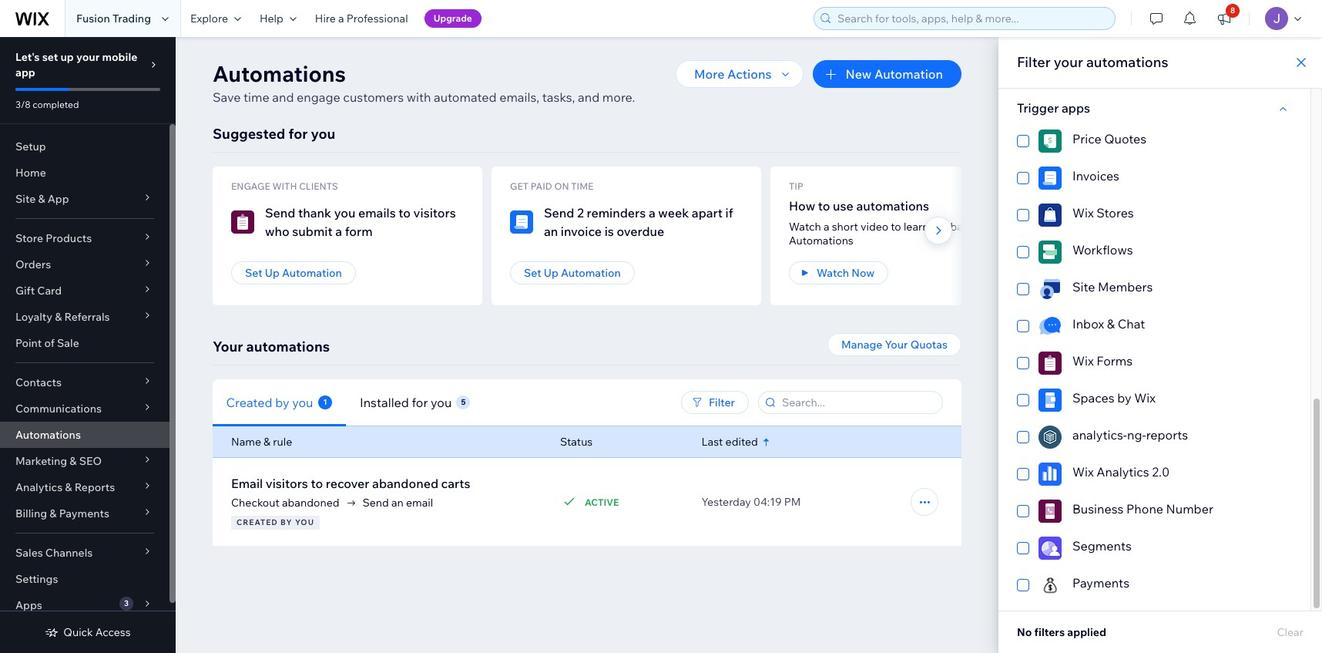 Task type: describe. For each thing, give the bounding box(es) containing it.
marketing & seo
[[15, 454, 102, 468]]

1 your from the left
[[213, 338, 243, 355]]

wix down wix forms option
[[1135, 390, 1156, 406]]

by
[[281, 517, 293, 527]]

video
[[861, 220, 889, 234]]

watch inside button
[[817, 266, 850, 280]]

fusion
[[76, 12, 110, 25]]

set up automation for submit
[[245, 266, 342, 280]]

billing
[[15, 507, 47, 520]]

quick access
[[63, 625, 131, 639]]

category image for segments
[[1039, 537, 1062, 560]]

trigger
[[1018, 100, 1060, 116]]

more actions button
[[676, 60, 804, 88]]

a inside send thank you emails to visitors who submit a form
[[336, 224, 342, 239]]

tasks,
[[543, 89, 576, 105]]

for for installed
[[412, 394, 428, 410]]

store products button
[[0, 225, 170, 251]]

applied
[[1068, 625, 1107, 639]]

no
[[1018, 625, 1033, 639]]

quotes
[[1105, 131, 1147, 146]]

spaces
[[1073, 390, 1115, 406]]

if
[[726, 205, 734, 220]]

for for suggested
[[289, 125, 308, 143]]

view
[[796, 494, 825, 510]]

automation for send 2 reminders a week apart if an invoice is overdue
[[561, 266, 621, 280]]

learn
[[904, 220, 929, 234]]

sales channels button
[[0, 540, 170, 566]]

automations for automations
[[15, 428, 81, 442]]

home link
[[0, 160, 170, 186]]

a inside send 2 reminders a week apart if an invoice is overdue
[[649, 205, 656, 220]]

overdue
[[617, 224, 665, 239]]

analytics-
[[1073, 427, 1128, 443]]

to inside send thank you emails to visitors who submit a form
[[399, 205, 411, 220]]

category image for wix stores
[[1039, 204, 1062, 227]]

short
[[832, 220, 859, 234]]

Payments checkbox
[[1018, 574, 1293, 597]]

Wix Stores checkbox
[[1018, 204, 1293, 227]]

app
[[48, 192, 69, 206]]

basics
[[951, 220, 983, 234]]

Site Members checkbox
[[1018, 278, 1293, 301]]

a right hire
[[338, 12, 344, 25]]

workflows
[[1073, 242, 1134, 258]]

you for send
[[334, 205, 356, 220]]

analytics inside popup button
[[15, 480, 63, 494]]

category image for analytics-ng-reports
[[1039, 426, 1062, 449]]

email
[[406, 496, 433, 510]]

watch now button
[[789, 261, 889, 284]]

sales channels
[[15, 546, 93, 560]]

how
[[789, 198, 816, 214]]

1
[[323, 397, 327, 407]]

8
[[1231, 5, 1236, 15]]

by for spaces
[[1118, 390, 1132, 406]]

clients
[[299, 180, 338, 192]]

category image for payments
[[1039, 574, 1062, 597]]

1 and from the left
[[272, 89, 294, 105]]

gift
[[15, 284, 35, 298]]

set up automation for an
[[524, 266, 621, 280]]

automated
[[434, 89, 497, 105]]

3/8
[[15, 99, 31, 110]]

filters
[[1035, 625, 1066, 639]]

site for site & app
[[15, 192, 36, 206]]

hire a professional
[[315, 12, 408, 25]]

1 horizontal spatial abandoned
[[372, 476, 439, 491]]

segments
[[1073, 538, 1132, 554]]

your automations
[[213, 338, 330, 355]]

Wix Analytics 2.0 checkbox
[[1018, 463, 1293, 486]]

time
[[571, 180, 594, 192]]

access
[[95, 625, 131, 639]]

automations for automations save time and engage customers with automated emails, tasks, and more.
[[213, 60, 346, 87]]

automation for send thank you emails to visitors who submit a form
[[282, 266, 342, 280]]

your inside let's set up your mobile app
[[76, 50, 100, 64]]

new automation button
[[814, 60, 962, 88]]

set up automation button for submit
[[231, 261, 356, 284]]

time
[[244, 89, 270, 105]]

Price Quotes checkbox
[[1018, 130, 1293, 153]]

engage
[[231, 180, 270, 192]]

1 horizontal spatial your
[[1054, 53, 1084, 71]]

Inbox & Chat checkbox
[[1018, 315, 1293, 338]]

Search for tools, apps, help & more... field
[[833, 8, 1111, 29]]

reports
[[1147, 427, 1189, 443]]

category image for wix forms
[[1039, 352, 1062, 375]]

created by you
[[237, 517, 315, 527]]

Business Phone Number checkbox
[[1018, 500, 1293, 523]]

mobile
[[102, 50, 138, 64]]

hire a professional link
[[306, 0, 418, 37]]

engage
[[297, 89, 341, 105]]

checkout abandoned
[[231, 496, 340, 510]]

wix for wix analytics 2.0
[[1073, 464, 1095, 480]]

site members
[[1073, 279, 1154, 295]]

apps
[[1062, 100, 1091, 116]]

send for submit
[[265, 205, 296, 220]]

tab list containing created by you
[[213, 379, 594, 426]]

to left recover
[[311, 476, 323, 491]]

contacts
[[15, 375, 62, 389]]

communications button
[[0, 396, 170, 422]]

contacts button
[[0, 369, 170, 396]]

phone
[[1127, 501, 1164, 517]]

watch now
[[817, 266, 875, 280]]

business phone number
[[1073, 501, 1214, 517]]

payments inside billing & payments dropdown button
[[59, 507, 109, 520]]

category image for spaces by wix
[[1039, 389, 1062, 412]]

1 horizontal spatial send
[[363, 496, 389, 510]]

inbox
[[1073, 316, 1105, 332]]

2 and from the left
[[578, 89, 600, 105]]

hire
[[315, 12, 336, 25]]

manage your quotas
[[842, 338, 948, 352]]

5
[[461, 397, 466, 407]]

8 button
[[1208, 0, 1242, 37]]

get
[[510, 180, 529, 192]]

2
[[578, 205, 584, 220]]

you
[[295, 517, 315, 527]]

Segments checkbox
[[1018, 537, 1293, 560]]

point of sale link
[[0, 330, 170, 356]]

0 horizontal spatial an
[[392, 496, 404, 510]]

submit
[[292, 224, 333, 239]]

settings link
[[0, 566, 170, 592]]

& for site
[[38, 192, 45, 206]]

suggested
[[213, 125, 286, 143]]

loyalty & referrals
[[15, 310, 110, 324]]

category image for wix analytics 2.0
[[1039, 463, 1062, 486]]

set for send 2 reminders a week apart if an invoice is overdue
[[524, 266, 542, 280]]

emails,
[[500, 89, 540, 105]]

send thank you emails to visitors who submit a form
[[265, 205, 456, 239]]

you for created
[[293, 394, 314, 410]]

Wix Forms checkbox
[[1018, 352, 1293, 375]]

wix analytics 2.0
[[1073, 464, 1170, 480]]

status
[[560, 435, 593, 449]]

name & rule
[[231, 435, 292, 449]]

3/8 completed
[[15, 99, 79, 110]]

name
[[231, 435, 261, 449]]

invoices
[[1073, 168, 1120, 183]]

invoice
[[561, 224, 602, 239]]

forms
[[1097, 353, 1133, 369]]

icon image for inbox
[[1039, 315, 1062, 338]]



Task type: vqa. For each thing, say whether or not it's contained in the screenshot.
& corresponding to Inbox
yes



Task type: locate. For each thing, give the bounding box(es) containing it.
set up automation down invoice
[[524, 266, 621, 280]]

communications
[[15, 402, 102, 416]]

1 vertical spatial site
[[1073, 279, 1096, 295]]

1 vertical spatial visitors
[[266, 476, 308, 491]]

home
[[15, 166, 46, 180]]

watch left now
[[817, 266, 850, 280]]

category image left wix stores
[[1039, 204, 1062, 227]]

category image left the workflows
[[1039, 241, 1062, 264]]

1 horizontal spatial an
[[544, 224, 558, 239]]

send inside send thank you emails to visitors who submit a form
[[265, 205, 296, 220]]

list containing how to use automations
[[213, 167, 1320, 305]]

send down email visitors to recover abandoned carts
[[363, 496, 389, 510]]

filter your automations
[[1018, 53, 1169, 71]]

0 horizontal spatial filter
[[709, 396, 736, 409]]

& inside dropdown button
[[50, 507, 57, 520]]

2 horizontal spatial automations
[[789, 234, 854, 247]]

1 vertical spatial payments
[[1073, 575, 1130, 591]]

0 vertical spatial site
[[15, 192, 36, 206]]

0 vertical spatial visitors
[[414, 205, 456, 220]]

created by you
[[227, 394, 314, 410]]

reports
[[75, 480, 115, 494]]

1 set from the left
[[245, 266, 263, 280]]

0 vertical spatial analytics
[[1097, 464, 1150, 480]]

form
[[345, 224, 373, 239]]

by inside option
[[1118, 390, 1132, 406]]

0 horizontal spatial set
[[245, 266, 263, 280]]

inbox & chat
[[1073, 316, 1146, 332]]

& left chat
[[1108, 316, 1116, 332]]

and right time
[[272, 89, 294, 105]]

by inside tab list
[[276, 394, 290, 410]]

2 vertical spatial automations
[[15, 428, 81, 442]]

1 vertical spatial abandoned
[[282, 496, 340, 510]]

automations up watch now button on the top
[[789, 234, 854, 247]]

automations up 'marketing'
[[15, 428, 81, 442]]

for down engage
[[289, 125, 308, 143]]

Workflows checkbox
[[1018, 241, 1293, 264]]

you down engage
[[311, 125, 336, 143]]

created
[[227, 394, 273, 410]]

automations up apps
[[1087, 53, 1169, 71]]

& right billing
[[50, 507, 57, 520]]

quick access button
[[45, 625, 131, 639]]

rule
[[273, 435, 292, 449]]

more actions
[[695, 66, 772, 82]]

category image for invoices
[[1039, 167, 1062, 190]]

checkout
[[231, 496, 280, 510]]

0 horizontal spatial set up automation
[[245, 266, 342, 280]]

set up automation button down invoice
[[510, 261, 635, 284]]

visitors inside send thank you emails to visitors who submit a form
[[414, 205, 456, 220]]

1 horizontal spatial automations
[[213, 60, 346, 87]]

to left learn
[[891, 220, 902, 234]]

settings
[[15, 572, 58, 586]]

automations inside "tip how to use automations watch a short video to learn the basics of wix automations"
[[789, 234, 854, 247]]

for inside tab list
[[412, 394, 428, 410]]

site for site members
[[1073, 279, 1096, 295]]

created
[[237, 517, 278, 527]]

0 horizontal spatial analytics
[[15, 480, 63, 494]]

wix inside "tip how to use automations watch a short video to learn the basics of wix automations"
[[998, 220, 1016, 234]]

no filters applied
[[1018, 625, 1107, 639]]

filter for filter your automations
[[1018, 53, 1051, 71]]

automation
[[875, 66, 944, 82], [282, 266, 342, 280], [561, 266, 621, 280]]

chat
[[1118, 316, 1146, 332]]

you inside send thank you emails to visitors who submit a form
[[334, 205, 356, 220]]

a inside "tip how to use automations watch a short video to learn the basics of wix automations"
[[824, 220, 830, 234]]

a left short
[[824, 220, 830, 234]]

wix forms
[[1073, 353, 1133, 369]]

0 horizontal spatial for
[[289, 125, 308, 143]]

tip
[[789, 180, 804, 192]]

installed
[[360, 394, 409, 410]]

yesterday
[[702, 495, 752, 509]]

email
[[231, 476, 263, 491]]

automations up time
[[213, 60, 346, 87]]

1 horizontal spatial your
[[886, 338, 909, 352]]

automations up video
[[857, 198, 930, 214]]

1 icon image from the top
[[1039, 278, 1062, 301]]

0 horizontal spatial visitors
[[266, 476, 308, 491]]

1 horizontal spatial filter
[[1018, 53, 1051, 71]]

2 set up automation button from the left
[[510, 261, 635, 284]]

price quotes
[[1073, 131, 1147, 146]]

category image for send 2 reminders a week apart if an invoice is overdue
[[510, 210, 534, 234]]

automation right new
[[875, 66, 944, 82]]

0 horizontal spatial automations
[[15, 428, 81, 442]]

1 vertical spatial filter
[[709, 396, 736, 409]]

category image for workflows
[[1039, 241, 1062, 264]]

1 horizontal spatial set up automation button
[[510, 261, 635, 284]]

icon image left inbox
[[1039, 315, 1062, 338]]

view summary
[[796, 494, 884, 510]]

apart
[[692, 205, 723, 220]]

category image for business phone number
[[1039, 500, 1062, 523]]

1 vertical spatial for
[[412, 394, 428, 410]]

send for an
[[544, 205, 575, 220]]

& for marketing
[[70, 454, 77, 468]]

on
[[555, 180, 569, 192]]

wix left stores
[[1073, 205, 1095, 220]]

2 set up automation from the left
[[524, 266, 621, 280]]

0 vertical spatial watch
[[789, 220, 822, 234]]

automation down invoice
[[561, 266, 621, 280]]

Spaces by Wix checkbox
[[1018, 389, 1293, 412]]

1 vertical spatial icon image
[[1039, 315, 1062, 338]]

analytics down 'marketing'
[[15, 480, 63, 494]]

you up form
[[334, 205, 356, 220]]

0 vertical spatial automations
[[213, 60, 346, 87]]

& for name
[[264, 435, 271, 449]]

store products
[[15, 231, 92, 245]]

Search... field
[[778, 392, 938, 413]]

filter for filter
[[709, 396, 736, 409]]

your left quotas
[[886, 338, 909, 352]]

& inside checkbox
[[1108, 316, 1116, 332]]

now
[[852, 266, 875, 280]]

category image down get
[[510, 210, 534, 234]]

orders
[[15, 258, 51, 271]]

billing & payments
[[15, 507, 109, 520]]

of inside sidebar element
[[44, 336, 55, 350]]

category image left invoices
[[1039, 167, 1062, 190]]

category image for send thank you emails to visitors who submit a form
[[231, 210, 254, 234]]

help
[[260, 12, 284, 25]]

automations inside "tip how to use automations watch a short video to learn the basics of wix automations"
[[857, 198, 930, 214]]

2 vertical spatial automations
[[246, 338, 330, 355]]

2 your from the left
[[886, 338, 909, 352]]

channels
[[45, 546, 93, 560]]

send an email
[[363, 496, 433, 510]]

more.
[[603, 89, 636, 105]]

site inside site & app popup button
[[15, 192, 36, 206]]

automation down submit
[[282, 266, 342, 280]]

& for loyalty
[[55, 310, 62, 324]]

and
[[272, 89, 294, 105], [578, 89, 600, 105]]

0 horizontal spatial and
[[272, 89, 294, 105]]

visitors
[[414, 205, 456, 220], [266, 476, 308, 491]]

2.0
[[1153, 464, 1170, 480]]

send up who
[[265, 205, 296, 220]]

0 horizontal spatial send
[[265, 205, 296, 220]]

wix
[[1073, 205, 1095, 220], [998, 220, 1016, 234], [1073, 353, 1095, 369], [1135, 390, 1156, 406], [1073, 464, 1095, 480]]

automations up created by you
[[246, 338, 330, 355]]

category image left who
[[231, 210, 254, 234]]

abandoned up you
[[282, 496, 340, 510]]

wix for wix stores
[[1073, 205, 1095, 220]]

filter up the trigger
[[1018, 53, 1051, 71]]

you left 5
[[431, 394, 452, 410]]

marketing
[[15, 454, 67, 468]]

loyalty
[[15, 310, 52, 324]]

category image left segments at the right of page
[[1039, 537, 1062, 560]]

payments down segments at the right of page
[[1073, 575, 1130, 591]]

last edited
[[702, 435, 758, 449]]

send inside send 2 reminders a week apart if an invoice is overdue
[[544, 205, 575, 220]]

0 horizontal spatial set up automation button
[[231, 261, 356, 284]]

0 horizontal spatial abandoned
[[282, 496, 340, 510]]

a left 'week'
[[649, 205, 656, 220]]

icon image for site
[[1039, 278, 1062, 301]]

1 vertical spatial watch
[[817, 266, 850, 280]]

1 vertical spatial an
[[392, 496, 404, 510]]

sidebar element
[[0, 37, 176, 653]]

with
[[407, 89, 431, 105]]

1 horizontal spatial set
[[524, 266, 542, 280]]

wix up business
[[1073, 464, 1095, 480]]

yesterday 04:19 pm
[[702, 495, 801, 509]]

category image inside list
[[231, 210, 254, 234]]

suggested for you
[[213, 125, 336, 143]]

last
[[702, 435, 723, 449]]

you left 1
[[293, 394, 314, 410]]

1 horizontal spatial for
[[412, 394, 428, 410]]

2 up from the left
[[544, 266, 559, 280]]

0 horizontal spatial automation
[[282, 266, 342, 280]]

category image left analytics-
[[1039, 426, 1062, 449]]

2 icon image from the top
[[1039, 315, 1062, 338]]

point
[[15, 336, 42, 350]]

2 horizontal spatial send
[[544, 205, 575, 220]]

your up apps
[[1054, 53, 1084, 71]]

0 horizontal spatial site
[[15, 192, 36, 206]]

up for send 2 reminders a week apart if an invoice is overdue
[[544, 266, 559, 280]]

site down 'home'
[[15, 192, 36, 206]]

you for installed
[[431, 394, 452, 410]]

1 vertical spatial of
[[44, 336, 55, 350]]

watch down 'how'
[[789, 220, 822, 234]]

products
[[46, 231, 92, 245]]

filter inside filter button
[[709, 396, 736, 409]]

an inside send 2 reminders a week apart if an invoice is overdue
[[544, 224, 558, 239]]

1 horizontal spatial analytics
[[1097, 464, 1150, 480]]

customers
[[343, 89, 404, 105]]

for right installed
[[412, 394, 428, 410]]

0 horizontal spatial payments
[[59, 507, 109, 520]]

send left 2
[[544, 205, 575, 220]]

engage with clients
[[231, 180, 338, 192]]

category image down trigger apps
[[1039, 130, 1062, 153]]

category image
[[1039, 167, 1062, 190], [510, 210, 534, 234], [1039, 352, 1062, 375], [1039, 426, 1062, 449], [1039, 537, 1062, 560]]

wix for wix forms
[[1073, 353, 1095, 369]]

& left reports
[[65, 480, 72, 494]]

0 horizontal spatial up
[[265, 266, 280, 280]]

and left more.
[[578, 89, 600, 105]]

& right loyalty
[[55, 310, 62, 324]]

0 horizontal spatial by
[[276, 394, 290, 410]]

icon image
[[1039, 278, 1062, 301], [1039, 315, 1062, 338]]

category image for price quotes
[[1039, 130, 1062, 153]]

automations save time and engage customers with automated emails, tasks, and more.
[[213, 60, 636, 105]]

0 vertical spatial icon image
[[1039, 278, 1062, 301]]

0 horizontal spatial automations
[[246, 338, 330, 355]]

to left use
[[819, 198, 831, 214]]

Invoices checkbox
[[1018, 167, 1293, 190]]

1 horizontal spatial and
[[578, 89, 600, 105]]

up
[[61, 50, 74, 64]]

you for suggested
[[311, 125, 336, 143]]

1 horizontal spatial automations
[[857, 198, 930, 214]]

your up the created
[[213, 338, 243, 355]]

2 horizontal spatial automation
[[875, 66, 944, 82]]

0 vertical spatial of
[[985, 220, 995, 234]]

1 up from the left
[[265, 266, 280, 280]]

automations inside the automations save time and engage customers with automated emails, tasks, and more.
[[213, 60, 346, 87]]

analytics & reports
[[15, 480, 115, 494]]

04:19
[[754, 495, 782, 509]]

2 horizontal spatial automations
[[1087, 53, 1169, 71]]

1 horizontal spatial up
[[544, 266, 559, 280]]

watch inside "tip how to use automations watch a short video to learn the basics of wix automations"
[[789, 220, 822, 234]]

& left "rule"
[[264, 435, 271, 449]]

an left invoice
[[544, 224, 558, 239]]

category image left business
[[1039, 500, 1062, 523]]

wix left forms
[[1073, 353, 1095, 369]]

actions
[[728, 66, 772, 82]]

quick
[[63, 625, 93, 639]]

your inside button
[[886, 338, 909, 352]]

more
[[695, 66, 725, 82]]

& for inbox
[[1108, 316, 1116, 332]]

set for send thank you emails to visitors who submit a form
[[245, 266, 263, 280]]

& left app
[[38, 192, 45, 206]]

your right the up
[[76, 50, 100, 64]]

orders button
[[0, 251, 170, 278]]

let's set up your mobile app
[[15, 50, 138, 79]]

payments down analytics & reports popup button
[[59, 507, 109, 520]]

& left "seo"
[[70, 454, 77, 468]]

site up inbox
[[1073, 279, 1096, 295]]

0 vertical spatial payments
[[59, 507, 109, 520]]

payments inside payments option
[[1073, 575, 1130, 591]]

1 vertical spatial automations
[[857, 198, 930, 214]]

1 horizontal spatial visitors
[[414, 205, 456, 220]]

& for analytics
[[65, 480, 72, 494]]

by right 'spaces'
[[1118, 390, 1132, 406]]

category image left wix forms on the bottom right of the page
[[1039, 352, 1062, 375]]

automation inside button
[[875, 66, 944, 82]]

list
[[213, 167, 1320, 305]]

is
[[605, 224, 614, 239]]

store
[[15, 231, 43, 245]]

0 horizontal spatial your
[[213, 338, 243, 355]]

sale
[[57, 336, 79, 350]]

0 vertical spatial abandoned
[[372, 476, 439, 491]]

for
[[289, 125, 308, 143], [412, 394, 428, 410]]

1 vertical spatial automations
[[789, 234, 854, 247]]

of inside "tip how to use automations watch a short video to learn the basics of wix automations"
[[985, 220, 995, 234]]

abandoned up 'send an email'
[[372, 476, 439, 491]]

& for billing
[[50, 507, 57, 520]]

site inside site members checkbox
[[1073, 279, 1096, 295]]

category image up filters
[[1039, 574, 1062, 597]]

upgrade
[[434, 12, 472, 24]]

thank
[[298, 205, 332, 220]]

professional
[[347, 12, 408, 25]]

category image left 'spaces'
[[1039, 389, 1062, 412]]

analytics-ng-reports checkbox
[[1018, 426, 1293, 449]]

tab list
[[213, 379, 594, 426]]

1 set up automation button from the left
[[231, 261, 356, 284]]

icon image left site members
[[1039, 278, 1062, 301]]

analytics down analytics-ng-reports
[[1097, 464, 1150, 480]]

visitors right 'emails'
[[414, 205, 456, 220]]

card
[[37, 284, 62, 298]]

0 horizontal spatial your
[[76, 50, 100, 64]]

0 vertical spatial filter
[[1018, 53, 1051, 71]]

0 horizontal spatial of
[[44, 336, 55, 350]]

an left email
[[392, 496, 404, 510]]

by right the created
[[276, 394, 290, 410]]

set up automation button down who
[[231, 261, 356, 284]]

1 horizontal spatial payments
[[1073, 575, 1130, 591]]

installed for you
[[360, 394, 452, 410]]

1 vertical spatial analytics
[[15, 480, 63, 494]]

filter up last edited
[[709, 396, 736, 409]]

up for send thank you emails to visitors who submit a form
[[265, 266, 280, 280]]

0 vertical spatial automations
[[1087, 53, 1169, 71]]

category image inside list
[[510, 210, 534, 234]]

of right basics in the right top of the page
[[985, 220, 995, 234]]

1 horizontal spatial site
[[1073, 279, 1096, 295]]

tip how to use automations watch a short video to learn the basics of wix automations
[[789, 180, 1016, 247]]

1 horizontal spatial automation
[[561, 266, 621, 280]]

1 horizontal spatial by
[[1118, 390, 1132, 406]]

2 set from the left
[[524, 266, 542, 280]]

analytics inside checkbox
[[1097, 464, 1150, 480]]

manage your quotas button
[[828, 333, 962, 356]]

who
[[265, 224, 290, 239]]

of left sale
[[44, 336, 55, 350]]

1 horizontal spatial set up automation
[[524, 266, 621, 280]]

category image left wix analytics 2.0
[[1039, 463, 1062, 486]]

your
[[76, 50, 100, 64], [1054, 53, 1084, 71]]

filter
[[1018, 53, 1051, 71], [709, 396, 736, 409]]

1 horizontal spatial of
[[985, 220, 995, 234]]

a left form
[[336, 224, 342, 239]]

automations inside sidebar element
[[15, 428, 81, 442]]

set up automation down who
[[245, 266, 342, 280]]

0 vertical spatial for
[[289, 125, 308, 143]]

help button
[[251, 0, 306, 37]]

set up automation button for an
[[510, 261, 635, 284]]

filter button
[[682, 391, 749, 414]]

visitors up checkout abandoned
[[266, 476, 308, 491]]

0 vertical spatial an
[[544, 224, 558, 239]]

wix right basics in the right top of the page
[[998, 220, 1016, 234]]

by for created
[[276, 394, 290, 410]]

to right 'emails'
[[399, 205, 411, 220]]

setup
[[15, 140, 46, 153]]

1 set up automation from the left
[[245, 266, 342, 280]]

category image
[[1039, 130, 1062, 153], [1039, 204, 1062, 227], [231, 210, 254, 234], [1039, 241, 1062, 264], [1039, 389, 1062, 412], [1039, 463, 1062, 486], [1039, 500, 1062, 523], [1039, 574, 1062, 597]]

price
[[1073, 131, 1102, 146]]



